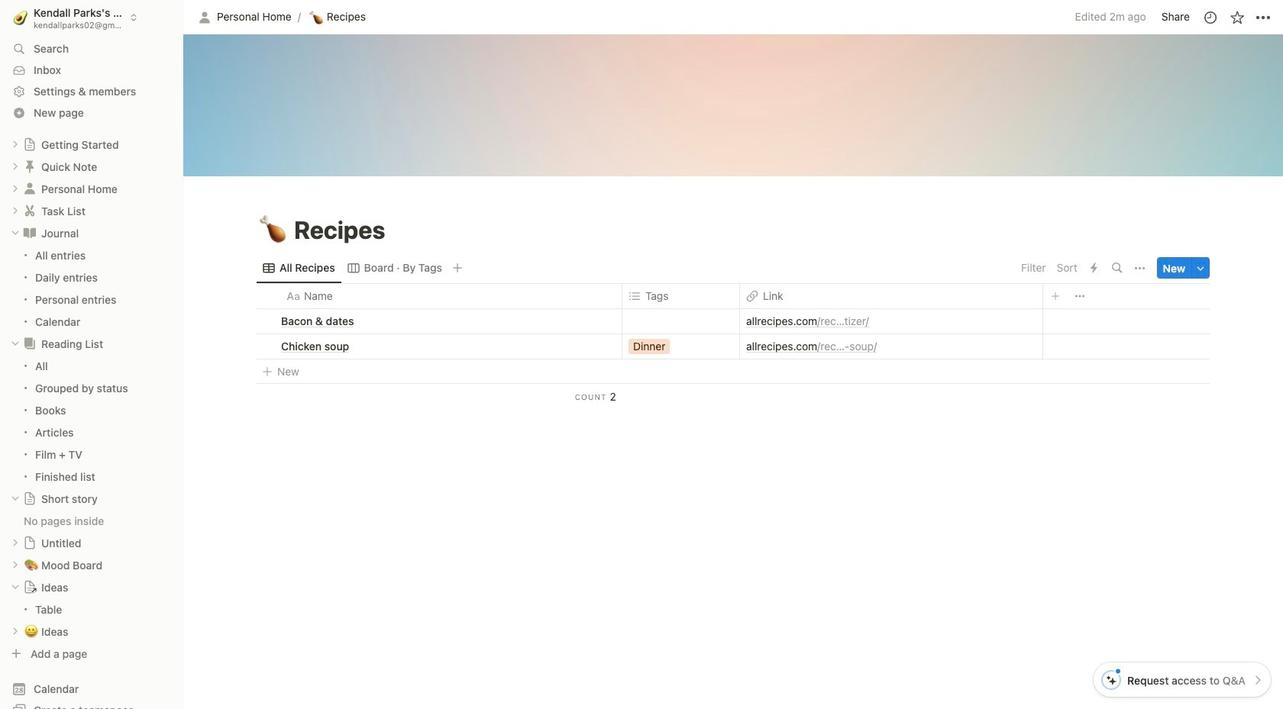 Task type: vqa. For each thing, say whether or not it's contained in the screenshot.
second TAB from left
yes



Task type: describe. For each thing, give the bounding box(es) containing it.
favorite image
[[1230, 10, 1245, 25]]

1 open image from the top
[[11, 162, 20, 171]]

1 close image from the top
[[11, 495, 20, 504]]

1 tab from the left
[[257, 258, 341, 279]]

0 horizontal spatial 🍗 image
[[259, 212, 287, 248]]

updates image
[[1203, 10, 1218, 25]]

😀 image
[[24, 623, 38, 641]]

🥑 image
[[13, 8, 28, 27]]

create and view automations image
[[1091, 263, 1098, 274]]

close image for first group from the top of the page
[[11, 229, 20, 238]]

2 open image from the top
[[11, 184, 20, 193]]



Task type: locate. For each thing, give the bounding box(es) containing it.
group
[[0, 244, 183, 333], [0, 355, 183, 488]]

1 vertical spatial close image
[[11, 339, 20, 349]]

0 vertical spatial 🍗 image
[[309, 8, 323, 26]]

0 vertical spatial group
[[0, 244, 183, 333]]

change page icon image
[[23, 138, 37, 151], [22, 159, 37, 174], [22, 181, 37, 197], [22, 203, 37, 219], [22, 226, 37, 241], [22, 336, 37, 352], [23, 492, 37, 506], [23, 537, 37, 550], [23, 581, 37, 595]]

1 vertical spatial 🍗 image
[[259, 212, 287, 248]]

1 close image from the top
[[11, 229, 20, 238]]

2 close image from the top
[[11, 583, 20, 592]]

0 vertical spatial close image
[[11, 229, 20, 238]]

3 open image from the top
[[11, 206, 20, 216]]

2 tab from the left
[[341, 258, 449, 279]]

2 group from the top
[[0, 355, 183, 488]]

🎨 image
[[24, 556, 38, 574]]

tab list
[[257, 253, 1017, 284]]

1 vertical spatial close image
[[11, 583, 20, 592]]

5 open image from the top
[[11, 561, 20, 570]]

tab
[[257, 258, 341, 279], [341, 258, 449, 279]]

open image
[[11, 162, 20, 171], [11, 184, 20, 193], [11, 206, 20, 216], [11, 539, 20, 548], [11, 561, 20, 570], [11, 628, 20, 637]]

1 vertical spatial group
[[0, 355, 183, 488]]

6 open image from the top
[[11, 628, 20, 637]]

🍗 image
[[309, 8, 323, 26], [259, 212, 287, 248]]

open image
[[11, 140, 20, 149]]

0 vertical spatial close image
[[11, 495, 20, 504]]

close image
[[11, 229, 20, 238], [11, 339, 20, 349]]

1 group from the top
[[0, 244, 183, 333]]

1 horizontal spatial 🍗 image
[[309, 8, 323, 26]]

close image
[[11, 495, 20, 504], [11, 583, 20, 592]]

4 open image from the top
[[11, 539, 20, 548]]

2 close image from the top
[[11, 339, 20, 349]]

close image for first group from the bottom of the page
[[11, 339, 20, 349]]



